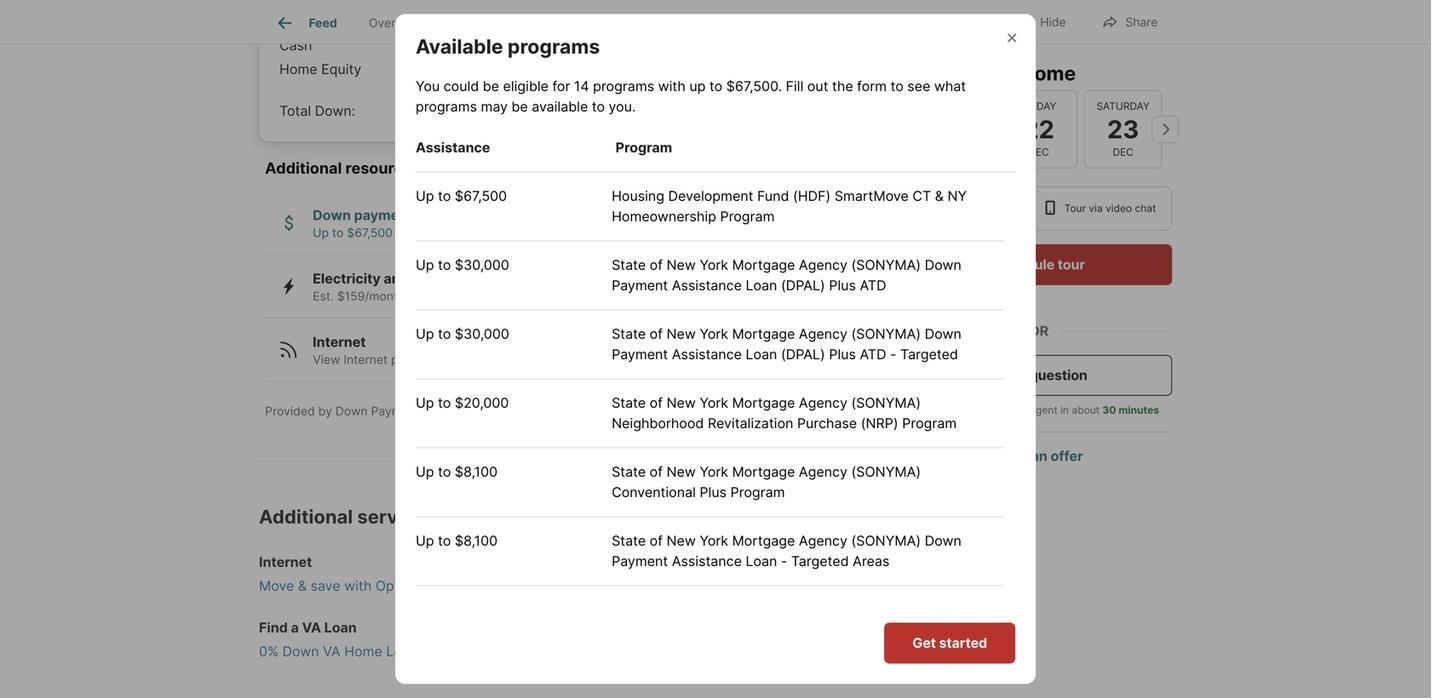 Task type: locate. For each thing, give the bounding box(es) containing it.
state inside state of new york mortgage agency (sonyma) down payment assistance loan - targeted areas
[[612, 533, 646, 550]]

(sonyma) for state of new york mortgage agency (sonyma) down payment assistance loan - targeted areas
[[852, 533, 921, 550]]

2 york from the top
[[700, 326, 729, 342]]

0 vertical spatial additional
[[265, 159, 342, 178]]

0 horizontal spatial this
[[577, 353, 597, 367]]

0 horizontal spatial &
[[298, 578, 307, 595]]

ask a question
[[991, 367, 1088, 384]]

targeted
[[901, 346, 959, 363], [791, 553, 849, 570]]

new inside state of new york mortgage agency (sonyma) neighborhood revitalization purchase (nrp) program
[[667, 395, 696, 412]]

$67,500 down payment
[[347, 226, 393, 240]]

tour right schedule
[[1058, 257, 1085, 273]]

state
[[612, 257, 646, 273], [612, 326, 646, 342], [612, 395, 646, 412], [612, 464, 646, 481], [612, 533, 646, 550], [612, 671, 646, 688]]

3 up to $8,100 from the top
[[416, 671, 498, 688]]

1 horizontal spatial va
[[323, 644, 341, 660]]

loan down the state of new york mortgage agency (sonyma) conventional plus program at bottom
[[746, 553, 777, 570]]

0 vertical spatial this
[[982, 61, 1018, 85]]

(sonyma) inside the state of new york mortgage agency (sonyma) down payment assistance loan (dpal) plus atd - targeted
[[852, 326, 921, 342]]

14 inside available programs dialog
[[574, 78, 589, 95]]

from right hear
[[971, 404, 994, 417]]

get started button
[[885, 623, 1016, 664]]

internet move & save with optimum!
[[259, 554, 438, 595]]

be down the eligible at the left of page
[[512, 98, 528, 115]]

6 agency from the top
[[799, 671, 848, 688]]

1 horizontal spatial -
[[891, 346, 897, 363]]

0 vertical spatial -
[[891, 346, 897, 363]]

2 (dpal) from the top
[[781, 346, 826, 363]]

down
[[313, 207, 351, 224], [925, 257, 962, 273], [925, 326, 962, 342], [336, 404, 368, 419], [925, 533, 962, 550], [283, 644, 319, 660]]

1 vertical spatial 14
[[478, 226, 491, 240]]

york for state of new york mortgage agency (sonyma) down payment assistance loan (dpal) plus atd
[[700, 257, 729, 273]]

2 of from the top
[[650, 326, 663, 342]]

loan inside state of new york mortgage agency (sonyma) down payment assistance loan - targeted areas
[[746, 553, 777, 570]]

2 new from the top
[[667, 326, 696, 342]]

5 new from the top
[[667, 533, 696, 550]]

0 vertical spatial with
[[658, 78, 686, 95]]

home down cash
[[280, 61, 318, 78]]

of for state of new york mortgage agency (sonyma) fha plus program
[[650, 671, 663, 688]]

providers
[[449, 353, 502, 367]]

1 horizontal spatial 14
[[574, 78, 589, 95]]

be up may
[[483, 78, 499, 95]]

additional down total
[[265, 159, 342, 178]]

(sonyma) inside state of new york mortgage agency (sonyma) neighborhood revitalization purchase (nrp) program
[[852, 395, 921, 412]]

2 agency from the top
[[799, 326, 848, 342]]

2 horizontal spatial a
[[1019, 367, 1027, 384]]

(sonyma)
[[852, 257, 921, 273], [852, 326, 921, 342], [852, 395, 921, 412], [852, 464, 921, 481], [852, 533, 921, 550], [852, 671, 921, 688]]

6 state from the top
[[612, 671, 646, 688]]

mortgage inside state of new york mortgage agency (sonyma) fha plus program
[[732, 671, 795, 688]]

internet right view
[[344, 353, 388, 367]]

programs up you.
[[593, 78, 655, 95]]

0 vertical spatial &
[[935, 188, 944, 204]]

1 horizontal spatial &
[[935, 188, 944, 204]]

home left loans:
[[344, 644, 383, 660]]

$67,500 up assistance
[[455, 188, 507, 204]]

plus up purchase
[[829, 346, 856, 363]]

up down loans:
[[416, 671, 434, 688]]

1 state from the top
[[612, 257, 646, 273]]

agency for state of new york mortgage agency (sonyma) neighborhood revitalization purchase (nrp) program
[[799, 395, 848, 412]]

you
[[416, 78, 440, 95]]

program inside housing development fund (hdf) smartmove ct & ny homeownership program
[[720, 208, 775, 225]]

mortgage
[[732, 257, 795, 273], [732, 326, 795, 342], [732, 395, 795, 412], [732, 464, 795, 481], [732, 533, 795, 550], [732, 671, 795, 688]]

agency inside state of new york mortgage agency (sonyma) down payment assistance loan - targeted areas
[[799, 533, 848, 550]]

york for state of new york mortgage agency (sonyma) neighborhood revitalization purchase (nrp) program
[[700, 395, 729, 412]]

additional for additional resources
[[265, 159, 342, 178]]

agency inside the state of new york mortgage agency (sonyma) conventional plus program
[[799, 464, 848, 481]]

loan down the save
[[324, 620, 357, 637]]

new inside state of new york mortgage agency (sonyma) down payment assistance loan - targeted areas
[[667, 533, 696, 550]]

dec inside saturday 23 dec
[[1113, 146, 1134, 159]]

areas
[[853, 553, 890, 570]]

internet up view
[[313, 334, 366, 351]]

plus up the state of new york mortgage agency (sonyma) down payment assistance loan (dpal) plus atd - targeted
[[829, 277, 856, 294]]

to
[[710, 78, 723, 95], [891, 78, 904, 95], [592, 98, 605, 115], [438, 188, 451, 204], [332, 226, 344, 240], [438, 257, 451, 273], [438, 326, 451, 342], [438, 395, 451, 412], [438, 464, 451, 481], [438, 533, 451, 550], [438, 671, 451, 688]]

up up electricity
[[313, 226, 329, 240]]

1 vertical spatial home
[[601, 353, 632, 367]]

4 new from the top
[[667, 464, 696, 481]]

0 horizontal spatial get
[[433, 644, 456, 660]]

program down 'fund'
[[720, 208, 775, 225]]

2 mortgage from the top
[[732, 326, 795, 342]]

program right the (nrp)
[[903, 415, 957, 432]]

tab up you could be eligible for 14 programs with up to $67,500
[[559, 3, 689, 43]]

(sonyma) inside state of new york mortgage agency (sonyma) down payment assistance loan - targeted areas
[[852, 533, 921, 550]]

0 vertical spatial $67,500
[[727, 78, 779, 95]]

state inside the state of new york mortgage agency (sonyma) conventional plus program
[[612, 464, 646, 481]]

up down the services
[[416, 533, 434, 550]]

loan up the state of new york mortgage agency (sonyma) down payment assistance loan (dpal) plus atd - targeted
[[746, 277, 777, 294]]

5 state from the top
[[612, 533, 646, 550]]

available inside down payment assistance up to $67,500 available from 14 programs
[[396, 226, 445, 240]]

6 of from the top
[[650, 671, 663, 688]]

0 vertical spatial tour
[[937, 61, 977, 85]]

6 york from the top
[[700, 671, 729, 688]]

14 down assistance
[[478, 226, 491, 240]]

and right wattbuy,
[[537, 404, 558, 419]]

3 mortgage from the top
[[732, 395, 795, 412]]

(sonyma) inside state of new york mortgage agency (sonyma) fha plus program
[[852, 671, 921, 688]]

. fill out the form to see what programs may be available to you.
[[416, 78, 966, 115]]

plus
[[829, 277, 856, 294], [829, 346, 856, 363], [700, 484, 727, 501], [956, 671, 983, 688]]

1 vertical spatial and
[[425, 353, 446, 367]]

1 vertical spatial -
[[781, 553, 788, 570]]

dec inside friday 22 dec
[[1029, 146, 1050, 159]]

1 vertical spatial be
[[512, 98, 528, 115]]

payment inside the state of new york mortgage agency (sonyma) down payment assistance loan (dpal) plus atd - targeted
[[612, 346, 668, 363]]

mortgage for state of new york mortgage agency (sonyma) down payment assistance loan - targeted areas
[[732, 533, 795, 550]]

$54,000 for $54,000 (20%)
[[426, 102, 492, 120]]

1 vertical spatial a
[[996, 404, 1002, 417]]

saturday 23 dec
[[1097, 100, 1150, 159]]

1 (dpal) from the top
[[781, 277, 826, 294]]

payment up neighborhood
[[612, 346, 668, 363]]

& left the save
[[298, 578, 307, 595]]

new inside state of new york mortgage agency (sonyma) fha plus program
[[667, 671, 696, 688]]

ny
[[948, 188, 967, 204]]

$67,500 left fill
[[727, 78, 779, 95]]

new inside state of new york mortgage agency (sonyma) down payment assistance loan (dpal) plus atd
[[667, 257, 696, 273]]

up to $30,000 for state of new york mortgage agency (sonyma) down payment assistance loan (dpal) plus atd
[[416, 257, 510, 273]]

0 horizontal spatial home
[[280, 61, 318, 78]]

agency inside state of new york mortgage agency (sonyma) neighborhood revitalization purchase (nrp) program
[[799, 395, 848, 412]]

& right ct
[[935, 188, 944, 204]]

via
[[1089, 202, 1103, 215]]

started
[[939, 635, 988, 652]]

(dpal) up state of new york mortgage agency (sonyma) neighborhood revitalization purchase (nrp) program
[[781, 346, 826, 363]]

2 (sonyma) from the top
[[852, 326, 921, 342]]

(20%)
[[496, 102, 542, 120]]

program for state of new york mortgage agency (sonyma) conventional plus program
[[731, 484, 785, 501]]

available down assistance
[[396, 226, 445, 240]]

1 of from the top
[[650, 257, 663, 273]]

this up allconnect
[[577, 353, 597, 367]]

payment for state of new york mortgage agency (sonyma) down payment assistance loan - targeted areas
[[612, 553, 668, 570]]

new for state of new york mortgage agency (sonyma) down payment assistance loan - targeted areas
[[667, 533, 696, 550]]

additional up internet move & save with optimum!
[[259, 506, 353, 529]]

1 up to $8,100 from the top
[[416, 464, 498, 481]]

6 new from the top
[[667, 671, 696, 688]]

3 tab from the left
[[689, 3, 765, 43]]

1 vertical spatial $67,500
[[455, 188, 507, 204]]

$30,000 up providers
[[455, 326, 510, 342]]

state of new york mortgage agency (sonyma) conventional plus program
[[612, 464, 921, 501]]

dec
[[1029, 146, 1050, 159], [1113, 146, 1134, 159]]

2 tab from the left
[[559, 3, 689, 43]]

overview tab
[[353, 3, 438, 43]]

additional resources
[[265, 159, 421, 178]]

up to $8,100 down quote
[[416, 671, 498, 688]]

tour right go
[[937, 61, 977, 85]]

2 vertical spatial $8,100
[[455, 671, 498, 688]]

up for state of new york mortgage agency (sonyma) neighborhood revitalization purchase (nrp) program
[[416, 395, 434, 412]]

1 horizontal spatial home
[[1023, 61, 1076, 85]]

of inside the state of new york mortgage agency (sonyma) conventional plus program
[[650, 464, 663, 481]]

1 horizontal spatial home
[[344, 644, 383, 660]]

2 up to $30,000 from the top
[[416, 326, 510, 342]]

start
[[995, 448, 1028, 465]]

0 vertical spatial home
[[1023, 61, 1076, 85]]

$30,000
[[455, 257, 510, 273], [455, 326, 510, 342]]

tour via video chat
[[1065, 202, 1157, 215]]

dec down 23
[[1113, 146, 1134, 159]]

1 vertical spatial for
[[558, 353, 573, 367]]

0 vertical spatial $8,100
[[455, 464, 498, 481]]

new for state of new york mortgage agency (sonyma) conventional plus program
[[667, 464, 696, 481]]

atd for state of new york mortgage agency (sonyma) down payment assistance loan (dpal) plus atd - targeted
[[860, 346, 887, 363]]

programs inside "element"
[[508, 34, 600, 58]]

new inside the state of new york mortgage agency (sonyma) conventional plus program
[[667, 464, 696, 481]]

you.
[[609, 98, 636, 115]]

5 york from the top
[[700, 533, 729, 550]]

- inside state of new york mortgage agency (sonyma) down payment assistance loan - targeted areas
[[781, 553, 788, 570]]

get up fha
[[913, 635, 936, 652]]

5 of from the top
[[650, 533, 663, 550]]

up to $30,000 up providers
[[416, 326, 510, 342]]

0 vertical spatial internet
[[313, 334, 366, 351]]

feed link
[[275, 13, 337, 33]]

1 atd from the top
[[860, 277, 887, 294]]

2 vertical spatial available
[[505, 353, 555, 367]]

agency for state of new york mortgage agency (sonyma) fha plus program
[[799, 671, 848, 688]]

plus right fha
[[956, 671, 983, 688]]

targeted inside the state of new york mortgage agency (sonyma) down payment assistance loan (dpal) plus atd - targeted
[[901, 346, 959, 363]]

wattbuy,
[[483, 404, 533, 419]]

4 agency from the top
[[799, 464, 848, 481]]

1 vertical spatial up to $8,100
[[416, 533, 498, 550]]

3 state from the top
[[612, 395, 646, 412]]

payment inside state of new york mortgage agency (sonyma) down payment assistance loan - targeted areas
[[612, 553, 668, 570]]

(dpal) for state of new york mortgage agency (sonyma) down payment assistance loan (dpal) plus atd
[[781, 277, 826, 294]]

14 inside down payment assistance up to $67,500 available from 14 programs
[[478, 226, 491, 240]]

state inside state of new york mortgage agency (sonyma) fha plus program
[[612, 671, 646, 688]]

plus inside the state of new york mortgage agency (sonyma) down payment assistance loan (dpal) plus atd - targeted
[[829, 346, 856, 363]]

state of new york mortgage agency (sonyma) down payment assistance loan - targeted areas
[[612, 533, 962, 570]]

1 vertical spatial &
[[298, 578, 307, 595]]

new inside the state of new york mortgage agency (sonyma) down payment assistance loan (dpal) plus atd - targeted
[[667, 326, 696, 342]]

tab up the eligible at the left of page
[[438, 3, 559, 43]]

loan up state of new york mortgage agency (sonyma) neighborhood revitalization purchase (nrp) program
[[746, 346, 777, 363]]

$54,000 down "could"
[[426, 102, 492, 120]]

electricity
[[313, 271, 381, 287]]

1 horizontal spatial tour
[[1058, 257, 1085, 273]]

0 horizontal spatial and
[[384, 271, 409, 287]]

home
[[1023, 61, 1076, 85], [601, 353, 632, 367]]

agency for state of new york mortgage agency (sonyma) down payment assistance loan - targeted areas
[[799, 533, 848, 550]]

0 horizontal spatial home
[[601, 353, 632, 367]]

offer
[[1051, 448, 1083, 465]]

atd
[[860, 277, 887, 294], [860, 346, 887, 363]]

up up down payment assistance up to $67,500 available from 14 programs on the left top of the page
[[416, 188, 434, 204]]

up up plans
[[416, 326, 434, 342]]

new for state of new york mortgage agency (sonyma) fha plus program
[[667, 671, 696, 688]]

0 vertical spatial up to $8,100
[[416, 464, 498, 481]]

1 $30,000 from the top
[[455, 257, 510, 273]]

up
[[690, 78, 706, 95]]

1 vertical spatial $30,000
[[455, 326, 510, 342]]

york inside state of new york mortgage agency (sonyma) neighborhood revitalization purchase (nrp) program
[[700, 395, 729, 412]]

1 up to $30,000 from the top
[[416, 257, 510, 273]]

(dpal)
[[781, 277, 826, 294], [781, 346, 826, 363]]

state for state of new york mortgage agency (sonyma) down payment assistance loan (dpal) plus atd - targeted
[[612, 326, 646, 342]]

available right providers
[[505, 353, 555, 367]]

(dpal) up the state of new york mortgage agency (sonyma) down payment assistance loan (dpal) plus atd - targeted
[[781, 277, 826, 294]]

0 vertical spatial a
[[1019, 367, 1027, 384]]

5 agency from the top
[[799, 533, 848, 550]]

additional
[[265, 159, 342, 178], [259, 506, 353, 529]]

1 mortgage from the top
[[732, 257, 795, 273]]

up to $8,100 for state of new york mortgage agency (sonyma) down payment assistance loan - targeted areas
[[416, 533, 498, 550]]

0 horizontal spatial 14
[[478, 226, 491, 240]]

state for state of new york mortgage agency (sonyma) down payment assistance loan - targeted areas
[[612, 533, 646, 550]]

down inside find a va loan 0% down va home loans: get quote
[[283, 644, 319, 660]]

0 vertical spatial (dpal)
[[781, 277, 826, 294]]

state for state of new york mortgage agency (sonyma) down payment assistance loan (dpal) plus atd
[[612, 257, 646, 273]]

smartmove
[[835, 188, 909, 204]]

state for state of new york mortgage agency (sonyma) fha plus program
[[612, 671, 646, 688]]

programs down "could"
[[416, 98, 477, 115]]

ask a question button
[[906, 355, 1173, 396]]

available down the eligible at the left of page
[[532, 98, 588, 115]]

assistance
[[416, 207, 488, 224]]

1 vertical spatial (dpal)
[[781, 346, 826, 363]]

None button
[[916, 89, 994, 170], [1000, 90, 1078, 169], [1085, 90, 1162, 169], [916, 89, 994, 170], [1000, 90, 1078, 169], [1085, 90, 1162, 169]]

0 vertical spatial atd
[[860, 277, 887, 294]]

0 vertical spatial be
[[483, 78, 499, 95]]

1 vertical spatial atd
[[860, 346, 887, 363]]

tab up up
[[689, 3, 765, 43]]

1 vertical spatial tour
[[1058, 257, 1085, 273]]

york inside the state of new york mortgage agency (sonyma) down payment assistance loan (dpal) plus atd - targeted
[[700, 326, 729, 342]]

program down 0% down va home loans: get quote link
[[612, 691, 666, 699]]

- inside the state of new york mortgage agency (sonyma) down payment assistance loan (dpal) plus atd - targeted
[[891, 346, 897, 363]]

14 right the eligible at the left of page
[[574, 78, 589, 95]]

mortgage inside state of new york mortgage agency (sonyma) neighborhood revitalization purchase (nrp) program
[[732, 395, 795, 412]]

2 vertical spatial internet
[[259, 554, 312, 571]]

targeted up the you'll at the right bottom of page
[[901, 346, 959, 363]]

4 of from the top
[[650, 464, 663, 481]]

atd inside state of new york mortgage agency (sonyma) down payment assistance loan (dpal) plus atd
[[860, 277, 887, 294]]

revitalization
[[708, 415, 794, 432]]

payment
[[354, 207, 413, 224]]

find
[[259, 620, 288, 637]]

0 horizontal spatial targeted
[[791, 553, 849, 570]]

up to $8,100 down the services
[[416, 533, 498, 550]]

0 horizontal spatial tour
[[937, 61, 977, 85]]

up to $20,000
[[416, 395, 509, 412]]

program inside the state of new york mortgage agency (sonyma) conventional plus program
[[731, 484, 785, 501]]

a right find
[[291, 620, 299, 637]]

5 mortgage from the top
[[732, 533, 795, 550]]

(sonyma) inside state of new york mortgage agency (sonyma) down payment assistance loan (dpal) plus atd
[[852, 257, 921, 273]]

of inside state of new york mortgage agency (sonyma) down payment assistance loan (dpal) plus atd
[[650, 257, 663, 273]]

to inside down payment assistance up to $67,500 available from 14 programs
[[332, 226, 344, 240]]

be inside the . fill out the form to see what programs may be available to you.
[[512, 98, 528, 115]]

of for state of new york mortgage agency (sonyma) neighborhood revitalization purchase (nrp) program
[[650, 395, 663, 412]]

agency for state of new york mortgage agency (sonyma) down payment assistance loan (dpal) plus atd - targeted
[[799, 326, 848, 342]]

0 vertical spatial and
[[384, 271, 409, 287]]

1 new from the top
[[667, 257, 696, 273]]

you could be eligible for 14 programs with up to $67,500
[[416, 78, 779, 95]]

&
[[935, 188, 944, 204], [298, 578, 307, 595]]

3 york from the top
[[700, 395, 729, 412]]

va right 0%
[[323, 644, 341, 660]]

1 vertical spatial from
[[971, 404, 994, 417]]

2 vertical spatial $67,500
[[347, 226, 393, 240]]

a left local
[[996, 404, 1002, 417]]

next image
[[1152, 116, 1179, 143]]

get inside find a va loan 0% down va home loans: get quote
[[433, 644, 456, 660]]

1 agency from the top
[[799, 257, 848, 273]]

assistance
[[416, 139, 490, 156], [672, 277, 742, 294], [672, 346, 742, 363], [672, 553, 742, 570]]

york for state of new york mortgage agency (sonyma) down payment assistance loan (dpal) plus atd - targeted
[[700, 326, 729, 342]]

2 vertical spatial up to $8,100
[[416, 671, 498, 688]]

programs down up to $67,500
[[495, 226, 548, 240]]

(dpal) inside the state of new york mortgage agency (sonyma) down payment assistance loan (dpal) plus atd - targeted
[[781, 346, 826, 363]]

a right ask
[[1019, 367, 1027, 384]]

0% down va home loans: get quote link
[[259, 642, 890, 663]]

1 (sonyma) from the top
[[852, 257, 921, 273]]

tab list
[[259, 0, 853, 43]]

up for state of new york mortgage agency (sonyma) conventional plus program
[[416, 464, 434, 481]]

home up allconnect
[[601, 353, 632, 367]]

2 vertical spatial a
[[291, 620, 299, 637]]

mortgage inside the state of new york mortgage agency (sonyma) down payment assistance loan (dpal) plus atd - targeted
[[732, 326, 795, 342]]

2 $8,100 from the top
[[455, 533, 498, 550]]

0 horizontal spatial a
[[291, 620, 299, 637]]

of inside state of new york mortgage agency (sonyma) neighborhood revitalization purchase (nrp) program
[[650, 395, 663, 412]]

up down plans
[[416, 395, 434, 412]]

of inside state of new york mortgage agency (sonyma) down payment assistance loan - targeted areas
[[650, 533, 663, 550]]

0 horizontal spatial dec
[[1029, 146, 1050, 159]]

22
[[1024, 114, 1055, 144]]

5 (sonyma) from the top
[[852, 533, 921, 550]]

with left up
[[658, 78, 686, 95]]

york inside state of new york mortgage agency (sonyma) down payment assistance loan (dpal) plus atd
[[700, 257, 729, 273]]

mortgage for state of new york mortgage agency (sonyma) neighborhood revitalization purchase (nrp) program
[[732, 395, 795, 412]]

3 (sonyma) from the top
[[852, 395, 921, 412]]

of inside the state of new york mortgage agency (sonyma) down payment assistance loan (dpal) plus atd - targeted
[[650, 326, 663, 342]]

payment down plans
[[371, 404, 420, 419]]

up for state of new york mortgage agency (sonyma) down payment assistance loan - targeted areas
[[416, 533, 434, 550]]

down inside state of new york mortgage agency (sonyma) down payment assistance loan - targeted areas
[[925, 533, 962, 550]]

va
[[302, 620, 321, 637], [323, 644, 341, 660]]

york inside the state of new york mortgage agency (sonyma) conventional plus program
[[700, 464, 729, 481]]

$8,100
[[455, 464, 498, 481], [455, 533, 498, 550], [455, 671, 498, 688]]

tab up fill
[[765, 3, 839, 43]]

1 horizontal spatial and
[[425, 353, 446, 367]]

up to $8,100
[[416, 464, 498, 481], [416, 533, 498, 550], [416, 671, 498, 688]]

with inside internet move & save with optimum!
[[344, 578, 372, 595]]

(dpal) inside state of new york mortgage agency (sonyma) down payment assistance loan (dpal) plus atd
[[781, 277, 826, 294]]

tab
[[438, 3, 559, 43], [559, 3, 689, 43], [689, 3, 765, 43], [765, 3, 839, 43]]

mortgage for state of new york mortgage agency (sonyma) down payment assistance loan (dpal) plus atd
[[732, 257, 795, 273]]

total
[[280, 103, 311, 119]]

1 vertical spatial $54,000
[[426, 102, 492, 120]]

of for state of new york mortgage agency (sonyma) down payment assistance loan (dpal) plus atd
[[650, 257, 663, 273]]

0 horizontal spatial va
[[302, 620, 321, 637]]

from
[[449, 226, 475, 240], [971, 404, 994, 417]]

from down assistance
[[449, 226, 475, 240]]

for
[[553, 78, 570, 95], [558, 353, 573, 367]]

plus right conventional
[[700, 484, 727, 501]]

get
[[913, 635, 936, 652], [433, 644, 456, 660]]

allconnect
[[561, 404, 623, 419]]

2 dec from the left
[[1113, 146, 1134, 159]]

4 state from the top
[[612, 464, 646, 481]]

up
[[416, 188, 434, 204], [313, 226, 329, 240], [416, 257, 434, 273], [416, 326, 434, 342], [416, 395, 434, 412], [416, 464, 434, 481], [416, 533, 434, 550], [416, 671, 434, 688]]

1 horizontal spatial targeted
[[901, 346, 959, 363]]

move
[[259, 578, 294, 595]]

loan inside state of new york mortgage agency (sonyma) down payment assistance loan (dpal) plus atd
[[746, 277, 777, 294]]

0 horizontal spatial $67,500
[[347, 226, 393, 240]]

1 vertical spatial internet
[[344, 353, 388, 367]]

tour via video chat option
[[1030, 187, 1173, 231]]

4 (sonyma) from the top
[[852, 464, 921, 481]]

up up the services
[[416, 464, 434, 481]]

4 mortgage from the top
[[732, 464, 795, 481]]

york inside state of new york mortgage agency (sonyma) down payment assistance loan - targeted areas
[[700, 533, 729, 550]]

program inside state of new york mortgage agency (sonyma) fha plus program
[[612, 691, 666, 699]]

payment down homeownership
[[612, 277, 668, 294]]

program
[[616, 139, 673, 156], [720, 208, 775, 225], [903, 415, 957, 432], [731, 484, 785, 501], [612, 691, 666, 699]]

get left quote
[[433, 644, 456, 660]]

loan inside the state of new york mortgage agency (sonyma) down payment assistance loan (dpal) plus atd - targeted
[[746, 346, 777, 363]]

2 $30,000 from the top
[[455, 326, 510, 342]]

- up the (nrp)
[[891, 346, 897, 363]]

home up friday
[[1023, 61, 1076, 85]]

assistance inside state of new york mortgage agency (sonyma) down payment assistance loan - targeted areas
[[672, 553, 742, 570]]

atd inside the state of new york mortgage agency (sonyma) down payment assistance loan (dpal) plus atd - targeted
[[860, 346, 887, 363]]

a for find a va loan 0% down va home loans: get quote
[[291, 620, 299, 637]]

4 york from the top
[[700, 464, 729, 481]]

$54,000 (20%) tooltip
[[259, 0, 879, 142]]

solar
[[412, 271, 445, 287]]

internet up 'move'
[[259, 554, 312, 571]]

may
[[481, 98, 508, 115]]

3 new from the top
[[667, 395, 696, 412]]

this right "what"
[[982, 61, 1018, 85]]

and up $159/month
[[384, 271, 409, 287]]

york for state of new york mortgage agency (sonyma) fha plus program
[[700, 671, 729, 688]]

option
[[906, 187, 1030, 231]]

assistance inside the state of new york mortgage agency (sonyma) down payment assistance loan (dpal) plus atd - targeted
[[672, 346, 742, 363]]

up for state of new york mortgage agency (sonyma) down payment assistance loan (dpal) plus atd - targeted
[[416, 326, 434, 342]]

1 vertical spatial targeted
[[791, 553, 849, 570]]

1 york from the top
[[700, 257, 729, 273]]

tour inside schedule tour button
[[1058, 257, 1085, 273]]

6 (sonyma) from the top
[[852, 671, 921, 688]]

assistance inside state of new york mortgage agency (sonyma) down payment assistance loan (dpal) plus atd
[[672, 277, 742, 294]]

mortgage inside the state of new york mortgage agency (sonyma) conventional plus program
[[732, 464, 795, 481]]

payment up move & save with optimum! link
[[612, 553, 668, 570]]

1 horizontal spatial get
[[913, 635, 936, 652]]

agency inside the state of new york mortgage agency (sonyma) down payment assistance loan (dpal) plus atd - targeted
[[799, 326, 848, 342]]

for right the eligible at the left of page
[[553, 78, 570, 95]]

0 vertical spatial home
[[280, 61, 318, 78]]

0 vertical spatial available
[[532, 98, 588, 115]]

1 vertical spatial up to $30,000
[[416, 326, 510, 342]]

14
[[574, 78, 589, 95], [478, 226, 491, 240]]

targeted left areas
[[791, 553, 849, 570]]

0 horizontal spatial from
[[449, 226, 475, 240]]

and right plans
[[425, 353, 446, 367]]

& inside internet move & save with optimum!
[[298, 578, 307, 595]]

program up state of new york mortgage agency (sonyma) down payment assistance loan - targeted areas
[[731, 484, 785, 501]]

$67,500
[[727, 78, 779, 95], [455, 188, 507, 204], [347, 226, 393, 240]]

0 vertical spatial va
[[302, 620, 321, 637]]

0 horizontal spatial -
[[781, 553, 788, 570]]

0 vertical spatial up to $30,000
[[416, 257, 510, 273]]

3 $8,100 from the top
[[455, 671, 498, 688]]

up to $8,100 down 'resource,'
[[416, 464, 498, 481]]

1 vertical spatial available
[[396, 226, 445, 240]]

1 horizontal spatial be
[[512, 98, 528, 115]]

(sonyma) inside the state of new york mortgage agency (sonyma) conventional plus program
[[852, 464, 921, 481]]

2 state from the top
[[612, 326, 646, 342]]

new for state of new york mortgage agency (sonyma) neighborhood revitalization purchase (nrp) program
[[667, 395, 696, 412]]

state inside the state of new york mortgage agency (sonyma) down payment assistance loan (dpal) plus atd - targeted
[[612, 326, 646, 342]]

from inside down payment assistance up to $67,500 available from 14 programs
[[449, 226, 475, 240]]

1 $8,100 from the top
[[455, 464, 498, 481]]

- down the state of new york mortgage agency (sonyma) conventional plus program at bottom
[[781, 553, 788, 570]]

1 horizontal spatial a
[[996, 404, 1002, 417]]

assistance for state of new york mortgage agency (sonyma) down payment assistance loan (dpal) plus atd - targeted
[[672, 346, 742, 363]]

mortgage inside state of new york mortgage agency (sonyma) down payment assistance loan - targeted areas
[[732, 533, 795, 550]]

be
[[483, 78, 499, 95], [512, 98, 528, 115]]

1 horizontal spatial $67,500
[[455, 188, 507, 204]]

up down down payment assistance up to $67,500 available from 14 programs on the left top of the page
[[416, 257, 434, 273]]

0 vertical spatial for
[[553, 78, 570, 95]]

of for state of new york mortgage agency (sonyma) conventional plus program
[[650, 464, 663, 481]]

internet inside internet move & save with optimum!
[[259, 554, 312, 571]]

go tour this home
[[906, 61, 1076, 85]]

1 vertical spatial this
[[577, 353, 597, 367]]

with right the save
[[344, 578, 372, 595]]

dec down 22 at the top of the page
[[1029, 146, 1050, 159]]

1 vertical spatial home
[[344, 644, 383, 660]]

0 horizontal spatial with
[[344, 578, 372, 595]]

agency inside state of new york mortgage agency (sonyma) down payment assistance loan (dpal) plus atd
[[799, 257, 848, 273]]

mortgage inside state of new york mortgage agency (sonyma) down payment assistance loan (dpal) plus atd
[[732, 257, 795, 273]]

1 vertical spatial additional
[[259, 506, 353, 529]]

2 horizontal spatial and
[[537, 404, 558, 419]]

(sonyma) for state of new york mortgage agency (sonyma) conventional plus program
[[852, 464, 921, 481]]

0 vertical spatial from
[[449, 226, 475, 240]]

1 horizontal spatial with
[[658, 78, 686, 95]]

down inside state of new york mortgage agency (sonyma) down payment assistance loan (dpal) plus atd
[[925, 257, 962, 273]]

agency inside state of new york mortgage agency (sonyma) fha plus program
[[799, 671, 848, 688]]

$54,000 up the eligible at the left of page
[[488, 37, 542, 54]]

feed
[[309, 16, 337, 30]]

a inside button
[[1019, 367, 1027, 384]]

2 up to $8,100 from the top
[[416, 533, 498, 550]]

and inside electricity and solar est. $159/month
[[384, 271, 409, 287]]

available inside internet view internet plans and providers available for this home
[[505, 353, 555, 367]]

available programs dialog
[[395, 14, 1036, 699]]

a inside find a va loan 0% down va home loans: get quote
[[291, 620, 299, 637]]

$30,000 right solar on the top of page
[[455, 257, 510, 273]]

1 horizontal spatial dec
[[1113, 146, 1134, 159]]

0 vertical spatial $54,000
[[488, 37, 542, 54]]

and
[[384, 271, 409, 287], [425, 353, 446, 367], [537, 404, 558, 419]]

2 atd from the top
[[860, 346, 887, 363]]

3 agency from the top
[[799, 395, 848, 412]]

4 tab from the left
[[765, 3, 839, 43]]

of for state of new york mortgage agency (sonyma) down payment assistance loan - targeted areas
[[650, 533, 663, 550]]

dec for 23
[[1113, 146, 1134, 159]]

3 of from the top
[[650, 395, 663, 412]]

va right find
[[302, 620, 321, 637]]

1 vertical spatial with
[[344, 578, 372, 595]]

mortgage for state of new york mortgage agency (sonyma) down payment assistance loan (dpal) plus atd - targeted
[[732, 326, 795, 342]]

1 vertical spatial $8,100
[[455, 533, 498, 550]]

programs up the eligible at the left of page
[[508, 34, 600, 58]]

0 vertical spatial targeted
[[901, 346, 959, 363]]

6 mortgage from the top
[[732, 671, 795, 688]]

equity
[[321, 61, 362, 78]]

up to $30,000 down assistance
[[416, 257, 510, 273]]

0 vertical spatial 14
[[574, 78, 589, 95]]

plus inside the state of new york mortgage agency (sonyma) conventional plus program
[[700, 484, 727, 501]]

state inside state of new york mortgage agency (sonyma) down payment assistance loan (dpal) plus atd
[[612, 257, 646, 273]]

by
[[318, 404, 332, 419]]

state inside state of new york mortgage agency (sonyma) neighborhood revitalization purchase (nrp) program
[[612, 395, 646, 412]]

0 vertical spatial $30,000
[[455, 257, 510, 273]]

for up allconnect
[[558, 353, 573, 367]]

schedule tour button
[[906, 245, 1173, 285]]

1 dec from the left
[[1029, 146, 1050, 159]]

of inside state of new york mortgage agency (sonyma) fha plus program
[[650, 671, 663, 688]]

state of new york mortgage agency (sonyma) down payment assistance loan (dpal) plus atd
[[612, 257, 962, 294]]

homeownership
[[612, 208, 717, 225]]

neighborhood
[[612, 415, 704, 432]]



Task type: vqa. For each thing, say whether or not it's contained in the screenshot.
to within the DOWN PAYMENT ASSISTANCE UP TO $67,500 AVAILABLE FROM 14 PROGRAMS
yes



Task type: describe. For each thing, give the bounding box(es) containing it.
$8,100 for state of new york mortgage agency (sonyma) fha plus program
[[455, 671, 498, 688]]

hide button
[[1002, 4, 1081, 39]]

additional services
[[259, 506, 436, 529]]

0 horizontal spatial be
[[483, 78, 499, 95]]

hear
[[947, 404, 968, 417]]

up for state of new york mortgage agency (sonyma) fha plus program
[[416, 671, 434, 688]]

friday
[[1022, 100, 1057, 112]]

agency for state of new york mortgage agency (sonyma) down payment assistance loan (dpal) plus atd
[[799, 257, 848, 273]]

(sonyma) for state of new york mortgage agency (sonyma) fha plus program
[[852, 671, 921, 688]]

schedule tour
[[993, 257, 1085, 273]]

tour via video chat list box
[[906, 187, 1173, 231]]

new for state of new york mortgage agency (sonyma) down payment assistance loan (dpal) plus atd
[[667, 257, 696, 273]]

tour for schedule
[[1058, 257, 1085, 273]]

plus inside state of new york mortgage agency (sonyma) fha plus program
[[956, 671, 983, 688]]

view
[[313, 353, 340, 367]]

local
[[1005, 404, 1028, 417]]

plus inside state of new york mortgage agency (sonyma) down payment assistance loan (dpal) plus atd
[[829, 277, 856, 294]]

(sonyma) for state of new york mortgage agency (sonyma) neighborhood revitalization purchase (nrp) program
[[852, 395, 921, 412]]

question
[[1030, 367, 1088, 384]]

hide
[[1041, 15, 1066, 29]]

23
[[1108, 114, 1140, 144]]

home inside find a va loan 0% down va home loans: get quote
[[344, 644, 383, 660]]

atd for state of new york mortgage agency (sonyma) down payment assistance loan (dpal) plus atd
[[860, 277, 887, 294]]

available for internet
[[505, 353, 555, 367]]

a for ask a question
[[1019, 367, 1027, 384]]

york for state of new york mortgage agency (sonyma) down payment assistance loan - targeted areas
[[700, 533, 729, 550]]

1 tab from the left
[[438, 3, 559, 43]]

share
[[1126, 15, 1158, 29]]

down:
[[315, 103, 356, 119]]

find a va loan 0% down va home loans: get quote
[[259, 620, 499, 660]]

up inside down payment assistance up to $67,500 available from 14 programs
[[313, 226, 329, 240]]

home inside internet view internet plans and providers available for this home
[[601, 353, 632, 367]]

$30,000 for state of new york mortgage agency (sonyma) down payment assistance loan (dpal) plus atd
[[455, 257, 510, 273]]

minutes
[[1119, 404, 1160, 417]]

up to $30,000 for state of new york mortgage agency (sonyma) down payment assistance loan (dpal) plus atd - targeted
[[416, 326, 510, 342]]

form
[[857, 78, 887, 95]]

friday 22 dec
[[1022, 100, 1057, 159]]

overview
[[369, 16, 422, 30]]

0%
[[259, 644, 279, 660]]

& inside housing development fund (hdf) smartmove ct & ny homeownership program
[[935, 188, 944, 204]]

tour for go
[[937, 61, 977, 85]]

purchase
[[798, 415, 857, 432]]

save
[[311, 578, 341, 595]]

eligible
[[503, 78, 549, 95]]

$30,000 for state of new york mortgage agency (sonyma) down payment assistance loan (dpal) plus atd - targeted
[[455, 326, 510, 342]]

$8,100 for state of new york mortgage agency (sonyma) conventional plus program
[[455, 464, 498, 481]]

down inside down payment assistance up to $67,500 available from 14 programs
[[313, 207, 351, 224]]

2 vertical spatial and
[[537, 404, 558, 419]]

for inside internet view internet plans and providers available for this home
[[558, 353, 573, 367]]

in
[[1061, 404, 1069, 417]]

mortgage for state of new york mortgage agency (sonyma) fha plus program
[[732, 671, 795, 688]]

payment for state of new york mortgage agency (sonyma) down payment assistance loan (dpal) plus atd
[[612, 277, 668, 294]]

home inside $54,000 (20%) tooltip
[[280, 61, 318, 78]]

the
[[833, 78, 854, 95]]

down inside the state of new york mortgage agency (sonyma) down payment assistance loan (dpal) plus atd - targeted
[[925, 326, 962, 342]]

down payment assistance up to $67,500 available from 14 programs
[[313, 207, 548, 240]]

tab list containing feed
[[259, 0, 853, 43]]

home equity
[[280, 61, 362, 78]]

1 vertical spatial va
[[323, 644, 341, 660]]

development
[[669, 188, 754, 204]]

agent
[[1030, 404, 1058, 417]]

for inside available programs dialog
[[553, 78, 570, 95]]

program down you.
[[616, 139, 673, 156]]

provided by down payment resource, wattbuy, and allconnect
[[265, 404, 623, 419]]

internet for internet move & save with optimum!
[[259, 554, 312, 571]]

(hdf)
[[793, 188, 831, 204]]

dec for 22
[[1029, 146, 1050, 159]]

up for state of new york mortgage agency (sonyma) down payment assistance loan (dpal) plus atd
[[416, 257, 434, 273]]

ct
[[913, 188, 932, 204]]

of for state of new york mortgage agency (sonyma) down payment assistance loan (dpal) plus atd - targeted
[[650, 326, 663, 342]]

start an offer
[[995, 448, 1083, 465]]

(dpal) for state of new york mortgage agency (sonyma) down payment assistance loan (dpal) plus atd - targeted
[[781, 346, 826, 363]]

(sonyma) for state of new york mortgage agency (sonyma) down payment assistance loan (dpal) plus atd - targeted
[[852, 326, 921, 342]]

targeted inside state of new york mortgage agency (sonyma) down payment assistance loan - targeted areas
[[791, 553, 849, 570]]

payment for state of new york mortgage agency (sonyma) down payment assistance loan (dpal) plus atd - targeted
[[612, 346, 668, 363]]

provided
[[265, 404, 315, 419]]

an
[[1032, 448, 1048, 465]]

with inside available programs dialog
[[658, 78, 686, 95]]

programs inside down payment assistance up to $67,500 available from 14 programs
[[495, 226, 548, 240]]

plans
[[391, 353, 421, 367]]

saturday
[[1097, 100, 1150, 112]]

chat
[[1135, 202, 1157, 215]]

(nrp)
[[861, 415, 899, 432]]

state for state of new york mortgage agency (sonyma) neighborhood revitalization purchase (nrp) program
[[612, 395, 646, 412]]

cash
[[280, 37, 312, 54]]

fha
[[925, 671, 952, 688]]

programs inside the . fill out the form to see what programs may be available to you.
[[416, 98, 477, 115]]

ask
[[991, 367, 1016, 384]]

$54,000 for $54,000
[[488, 37, 542, 54]]

loan for state of new york mortgage agency (sonyma) down payment assistance loan - targeted areas
[[746, 553, 777, 570]]

assistance for state of new york mortgage agency (sonyma) down payment assistance loan - targeted areas
[[672, 553, 742, 570]]

up for housing development fund (hdf) smartmove ct & ny homeownership program
[[416, 188, 434, 204]]

available inside the . fill out the form to see what programs may be available to you.
[[532, 98, 588, 115]]

you'll hear from a local agent in about 30 minutes
[[919, 404, 1160, 417]]

loans:
[[386, 644, 429, 660]]

$67,500 inside down payment assistance up to $67,500 available from 14 programs
[[347, 226, 393, 240]]

see
[[908, 78, 931, 95]]

program for state of new york mortgage agency (sonyma) fha plus program
[[612, 691, 666, 699]]

and inside internet view internet plans and providers available for this home
[[425, 353, 446, 367]]

available programs
[[416, 34, 600, 58]]

1 horizontal spatial from
[[971, 404, 994, 417]]

up to $8,100 for state of new york mortgage agency (sonyma) conventional plus program
[[416, 464, 498, 481]]

about
[[1072, 404, 1100, 417]]

state for state of new york mortgage agency (sonyma) conventional plus program
[[612, 464, 646, 481]]

resource,
[[424, 404, 480, 419]]

optimum!
[[376, 578, 438, 595]]

$54,000 (20%)
[[426, 102, 542, 120]]

you'll
[[919, 404, 944, 417]]

loan inside find a va loan 0% down va home loans: get quote
[[324, 620, 357, 637]]

loan for state of new york mortgage agency (sonyma) down payment assistance loan (dpal) plus atd - targeted
[[746, 346, 777, 363]]

get started
[[913, 635, 988, 652]]

state of new york mortgage agency (sonyma) neighborhood revitalization purchase (nrp) program
[[612, 395, 957, 432]]

2 horizontal spatial $67,500
[[727, 78, 779, 95]]

conventional
[[612, 484, 696, 501]]

30
[[1103, 404, 1117, 417]]

fill
[[786, 78, 804, 95]]

fund
[[758, 188, 789, 204]]

agency for state of new york mortgage agency (sonyma) conventional plus program
[[799, 464, 848, 481]]

mortgage for state of new york mortgage agency (sonyma) conventional plus program
[[732, 464, 795, 481]]

tour
[[1065, 202, 1086, 215]]

move & save with optimum! link
[[259, 577, 890, 597]]

internet view internet plans and providers available for this home
[[313, 334, 632, 367]]

start an offer link
[[995, 448, 1083, 465]]

loan for state of new york mortgage agency (sonyma) down payment assistance loan (dpal) plus atd
[[746, 277, 777, 294]]

1 horizontal spatial this
[[982, 61, 1018, 85]]

or
[[1029, 323, 1049, 340]]

.
[[779, 78, 782, 95]]

available programs element
[[416, 14, 621, 59]]

up to $8,100 for state of new york mortgage agency (sonyma) fha plus program
[[416, 671, 498, 688]]

york for state of new york mortgage agency (sonyma) conventional plus program
[[700, 464, 729, 481]]

est.
[[313, 289, 334, 304]]

available for down payment assistance
[[396, 226, 445, 240]]

program inside state of new york mortgage agency (sonyma) neighborhood revitalization purchase (nrp) program
[[903, 415, 957, 432]]

$159/month
[[337, 289, 405, 304]]

assistance for state of new york mortgage agency (sonyma) down payment assistance loan (dpal) plus atd
[[672, 277, 742, 294]]

$8,100 for state of new york mortgage agency (sonyma) down payment assistance loan - targeted areas
[[455, 533, 498, 550]]

this inside internet view internet plans and providers available for this home
[[577, 353, 597, 367]]

new for state of new york mortgage agency (sonyma) down payment assistance loan (dpal) plus atd - targeted
[[667, 326, 696, 342]]

share button
[[1088, 4, 1173, 39]]

internet for internet view internet plans and providers available for this home
[[313, 334, 366, 351]]

get inside button
[[913, 635, 936, 652]]

additional for additional services
[[259, 506, 353, 529]]

total down:
[[280, 103, 356, 119]]

schedule
[[993, 257, 1055, 273]]

program for housing development fund (hdf) smartmove ct & ny homeownership program
[[720, 208, 775, 225]]

(sonyma) for state of new york mortgage agency (sonyma) down payment assistance loan (dpal) plus atd
[[852, 257, 921, 273]]

$20,000
[[455, 395, 509, 412]]

up to $67,500
[[416, 188, 507, 204]]

resources
[[346, 159, 421, 178]]



